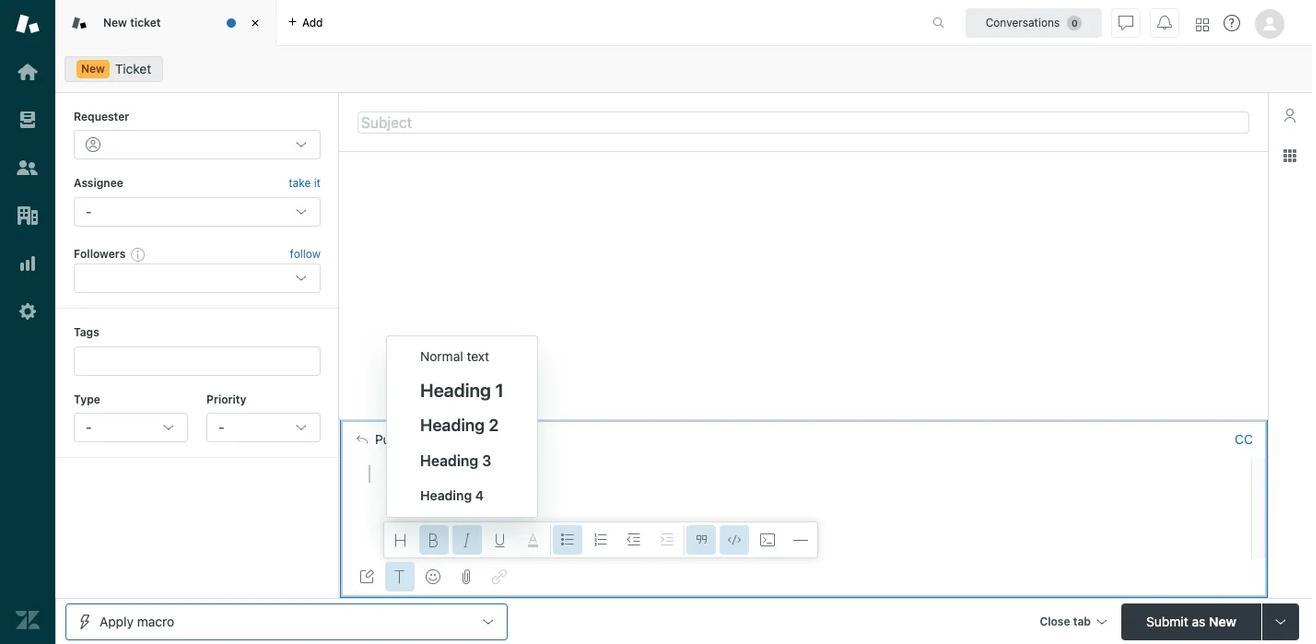 Task type: locate. For each thing, give the bounding box(es) containing it.
normal text
[[420, 348, 489, 364]]

2 - button from the left
[[206, 413, 321, 442]]

public reply image
[[357, 434, 368, 445]]

button displays agent's chat status as invisible. image
[[1119, 15, 1133, 30]]

customer context image
[[1283, 108, 1297, 123]]

new ticket
[[103, 15, 161, 29]]

heading 4
[[420, 487, 484, 503]]

numbered list (cmd shift 7) image
[[593, 533, 608, 547]]

assignee element
[[74, 197, 321, 226]]

add link (cmd k) image
[[492, 569, 507, 584]]

zendesk support image
[[16, 12, 40, 36]]

heading down normal text
[[420, 380, 491, 401]]

apply macro
[[100, 613, 174, 629]]

1
[[495, 380, 504, 401]]

macro
[[137, 613, 174, 629]]

new inside tab
[[103, 15, 127, 29]]

- down type
[[86, 419, 92, 435]]

- down priority
[[218, 419, 224, 435]]

add button
[[276, 0, 334, 45]]

submit
[[1146, 613, 1188, 629]]

heading up heading 3 on the bottom
[[420, 416, 485, 435]]

heading for heading 4
[[420, 487, 472, 503]]

heading for heading 3
[[420, 452, 478, 469]]

normal
[[420, 348, 463, 364]]

1 heading from the top
[[420, 380, 491, 401]]

0 horizontal spatial - button
[[74, 413, 188, 442]]

zendesk image
[[16, 608, 40, 632]]

heading up heading 4
[[420, 452, 478, 469]]

reporting image
[[16, 252, 40, 276]]

format text image
[[393, 569, 407, 584]]

tags element
[[74, 346, 321, 376]]

heading
[[420, 380, 491, 401], [420, 416, 485, 435], [420, 452, 478, 469], [420, 487, 472, 503]]

- button
[[74, 413, 188, 442], [206, 413, 321, 442]]

2 vertical spatial new
[[1209, 613, 1236, 629]]

draft mode image
[[359, 569, 374, 584]]

1 horizontal spatial - button
[[206, 413, 321, 442]]

bulleted list (cmd shift 8) image
[[560, 533, 575, 547]]

it
[[314, 176, 321, 190]]

ticket
[[130, 15, 161, 29]]

cc button
[[1235, 432, 1253, 448]]

4 heading from the top
[[420, 487, 472, 503]]

close image
[[246, 14, 264, 32]]

requester
[[74, 110, 129, 123]]

None field
[[513, 431, 1227, 449]]

-
[[86, 203, 92, 219], [86, 419, 92, 435], [218, 419, 224, 435]]

- button for type
[[74, 413, 188, 442]]

3 heading from the top
[[420, 452, 478, 469]]

organizations image
[[16, 204, 40, 228]]

take it button
[[289, 175, 321, 193]]

increase indent (cmd ]) image
[[660, 533, 674, 547]]

tags
[[74, 325, 99, 339]]

decrease indent (cmd [) image
[[627, 533, 641, 547]]

1 - button from the left
[[74, 413, 188, 442]]

- button down priority
[[206, 413, 321, 442]]

1 vertical spatial new
[[81, 62, 105, 76]]

requester element
[[74, 130, 321, 160]]

0 vertical spatial new
[[103, 15, 127, 29]]

follow
[[290, 247, 321, 261]]

new inside secondary element
[[81, 62, 105, 76]]

new
[[103, 15, 127, 29], [81, 62, 105, 76], [1209, 613, 1236, 629]]

2 heading from the top
[[420, 416, 485, 435]]

- button down type
[[74, 413, 188, 442]]

new ticket tab
[[55, 0, 276, 46]]

add attachment image
[[459, 569, 474, 584]]

priority
[[206, 392, 246, 406]]

heading for heading 1
[[420, 380, 491, 401]]

headings image
[[393, 533, 408, 547]]

quote (cmd shift 9) image
[[694, 533, 709, 547]]

- down assignee
[[86, 203, 92, 219]]

as
[[1192, 613, 1205, 629]]

notifications image
[[1157, 15, 1172, 30]]

heading left 4
[[420, 487, 472, 503]]



Task type: describe. For each thing, give the bounding box(es) containing it.
assignee
[[74, 176, 123, 190]]

3
[[482, 452, 491, 469]]

main element
[[0, 0, 55, 644]]

italic (cmd i) image
[[460, 533, 475, 547]]

new for new ticket
[[103, 15, 127, 29]]

conversations button
[[966, 8, 1102, 37]]

take it
[[289, 176, 321, 190]]

- for type
[[86, 419, 92, 435]]

type
[[74, 392, 100, 406]]

tab
[[1073, 614, 1091, 628]]

get help image
[[1224, 15, 1240, 31]]

- for priority
[[218, 419, 224, 435]]

to
[[487, 432, 501, 447]]

followers
[[74, 247, 126, 261]]

- button for priority
[[206, 413, 321, 442]]

code block (ctrl shift 6) image
[[760, 533, 775, 547]]

followers element
[[74, 264, 321, 293]]

text
[[467, 348, 489, 364]]

heading for heading 2
[[420, 416, 485, 435]]

close
[[1040, 614, 1070, 628]]

zendesk products image
[[1196, 18, 1209, 31]]

heading 1 menu
[[386, 335, 538, 518]]

close tab button
[[1031, 603, 1114, 643]]

views image
[[16, 108, 40, 132]]

cc
[[1235, 432, 1253, 447]]

get started image
[[16, 60, 40, 84]]

secondary element
[[55, 51, 1312, 88]]

heading 1
[[420, 380, 504, 401]]

tabs tab list
[[55, 0, 913, 46]]

take
[[289, 176, 311, 190]]

displays possible ticket submission types image
[[1273, 614, 1288, 629]]

- inside the assignee element
[[86, 203, 92, 219]]

4
[[475, 487, 484, 503]]

bold (cmd b) image
[[427, 533, 441, 547]]

follow button
[[290, 246, 321, 263]]

apps image
[[1283, 148, 1297, 163]]

heading 2
[[420, 416, 499, 435]]

2
[[489, 416, 499, 435]]

Subject field
[[357, 111, 1249, 133]]

submit as new
[[1146, 613, 1236, 629]]

close tab
[[1040, 614, 1091, 628]]

add
[[302, 15, 323, 29]]

horizontal rule (cmd shift l) image
[[793, 533, 808, 547]]

code span (ctrl shift 5) image
[[727, 533, 742, 547]]

info on adding followers image
[[131, 247, 146, 262]]

new for new
[[81, 62, 105, 76]]

customers image
[[16, 156, 40, 180]]

apply
[[100, 613, 134, 629]]

ticket
[[115, 61, 151, 76]]

heading 3
[[420, 452, 491, 469]]

underline (cmd u) image
[[493, 533, 508, 547]]

insert emojis image
[[426, 569, 440, 584]]

Public reply composer text field
[[348, 459, 1246, 498]]

admin image
[[16, 299, 40, 323]]

conversations
[[986, 15, 1060, 29]]

minimize composer image
[[796, 412, 811, 427]]



Task type: vqa. For each thing, say whether or not it's contained in the screenshot.
Heading 3's Heading
yes



